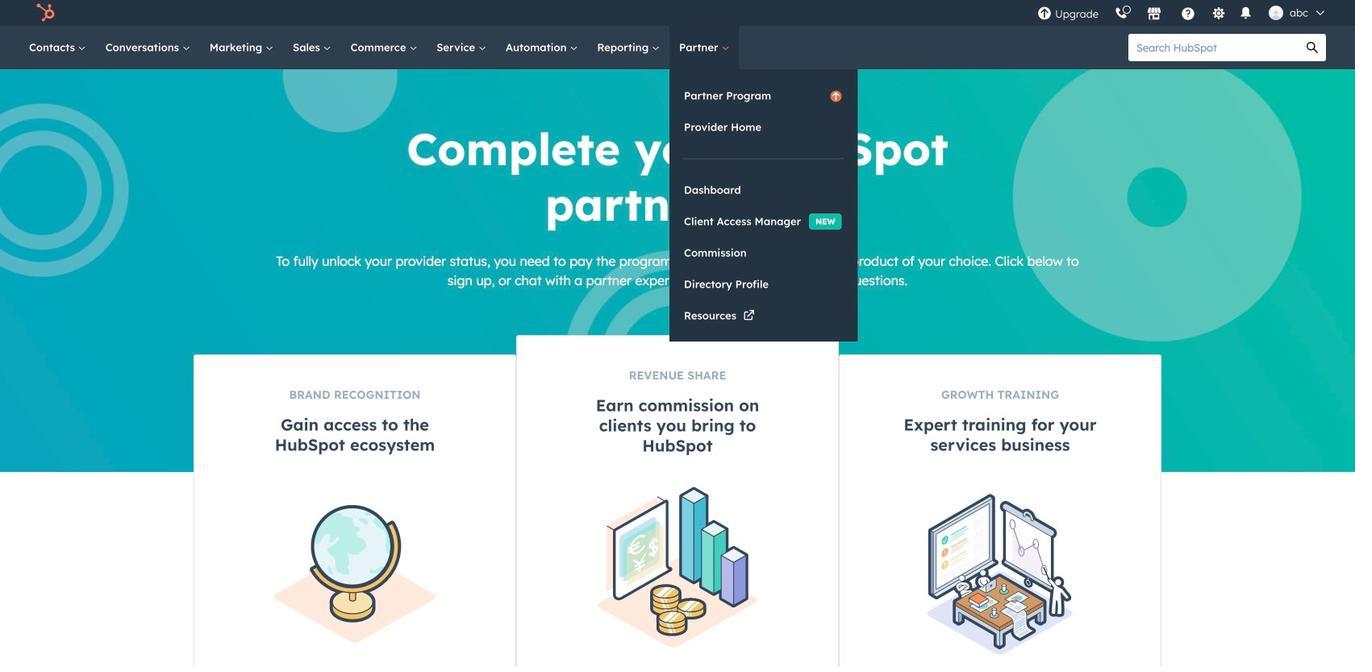Task type: locate. For each thing, give the bounding box(es) containing it.
marketplaces image
[[1147, 7, 1162, 22]]

partner menu
[[670, 69, 858, 342]]

Search HubSpot search field
[[1129, 34, 1299, 61]]

menu
[[1029, 0, 1336, 26]]



Task type: describe. For each thing, give the bounding box(es) containing it.
garebear orlando image
[[1269, 6, 1283, 20]]



Task type: vqa. For each thing, say whether or not it's contained in the screenshot.
dialog
no



